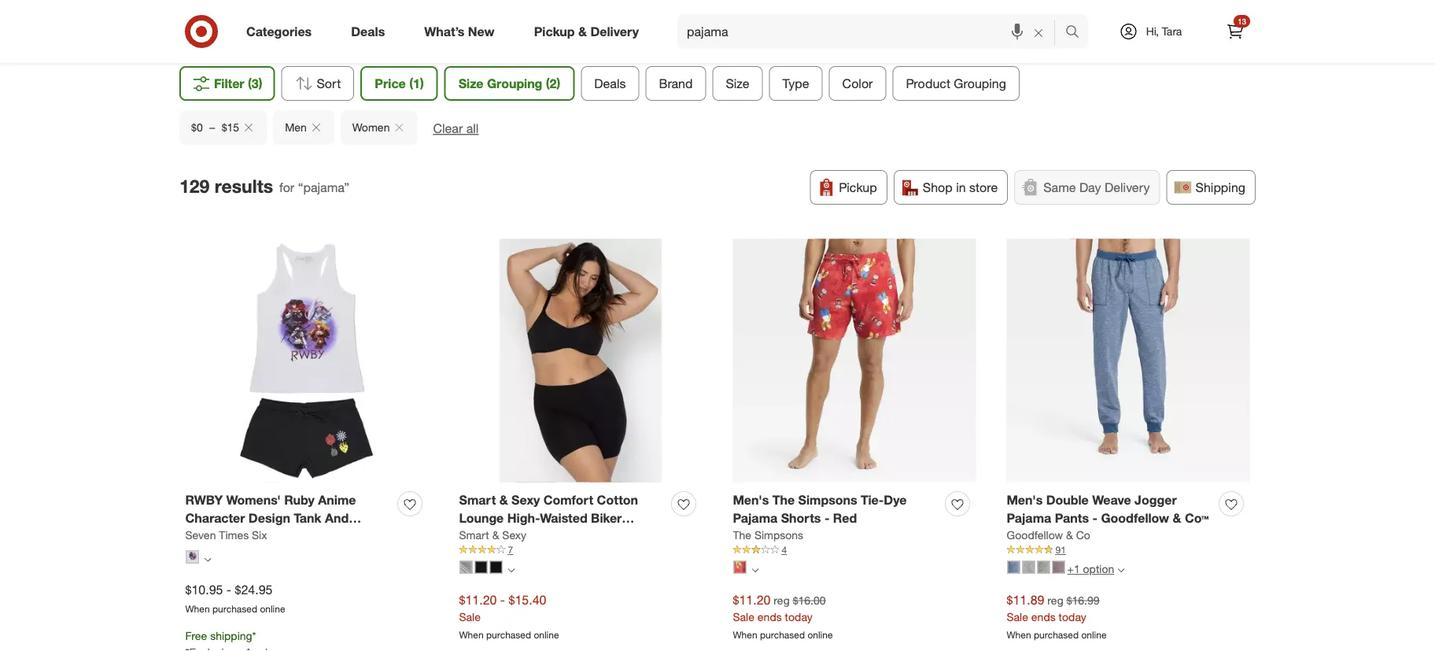 Task type: vqa. For each thing, say whether or not it's contained in the screenshot.
your
no



Task type: describe. For each thing, give the bounding box(es) containing it.
anime
[[318, 493, 356, 508]]

& for smart & sexy comfort cotton lounge high-waisted biker shorts
[[500, 493, 508, 508]]

purchased inside $11.20 reg $16.00 sale ends today when purchased online
[[761, 629, 805, 641]]

character
[[185, 511, 245, 526]]

hi, tara
[[1147, 24, 1183, 38]]

store
[[970, 180, 998, 195]]

clear
[[433, 121, 463, 136]]

free
[[185, 629, 207, 642]]

biker
[[591, 511, 622, 526]]

what's new
[[425, 24, 495, 39]]

$16.99
[[1067, 594, 1100, 607]]

13
[[1238, 16, 1247, 26]]

purchased inside $11.20 - $15.40 sale when purchased online
[[487, 629, 531, 641]]

co™
[[1186, 511, 1210, 526]]

color button
[[829, 66, 887, 101]]

rwby
[[185, 493, 223, 508]]

cotton
[[597, 493, 638, 508]]

filter (3)
[[214, 76, 263, 91]]

goodfellow & co
[[1007, 528, 1091, 542]]

& for smart & sexy
[[493, 528, 499, 542]]

blue image
[[1008, 561, 1021, 574]]

$11.20 reg $16.00 sale ends today when purchased online
[[733, 592, 833, 641]]

91
[[1056, 544, 1067, 556]]

- inside men's double weave jogger pajama pants - goodfellow & co™
[[1093, 511, 1098, 526]]

$16.00
[[793, 594, 826, 607]]

size for size grouping (2)
[[459, 76, 484, 91]]

size button
[[713, 66, 763, 101]]

all colors + 1 more colors image
[[1118, 567, 1125, 574]]

rwby womens' ruby anime character design tank and shorts lounge sleep set link
[[185, 491, 392, 544]]

all colors image for all colors 'element' related to smart & sexy comfort cotton lounge high-waisted biker shorts
[[508, 567, 515, 574]]

lounge inside smart & sexy comfort cotton lounge high-waisted biker shorts
[[459, 511, 504, 526]]

sale for $16.99
[[1007, 610, 1029, 624]]

advertisement region
[[246, 0, 1190, 37]]

categories
[[246, 24, 312, 39]]

shipping
[[1196, 180, 1246, 195]]

all colors image for the leftmost all colors 'element'
[[204, 556, 211, 563]]

pajama inside men's double weave jogger pajama pants - goodfellow & co™
[[1007, 511, 1052, 526]]

when inside $11.89 reg $16.99 sale ends today when purchased online
[[1007, 629, 1032, 641]]

*
[[252, 629, 256, 642]]

delivery for pickup & delivery
[[591, 24, 639, 39]]

new
[[468, 24, 495, 39]]

+1 option button
[[1001, 557, 1132, 582]]

(2)
[[546, 76, 561, 91]]

online inside $11.20 reg $16.00 sale ends today when purchased online
[[808, 629, 833, 641]]

$15
[[222, 121, 239, 134]]

91 link
[[1007, 543, 1251, 557]]

shipping button
[[1167, 170, 1256, 205]]

the simpsons
[[733, 528, 804, 542]]

women button
[[341, 110, 418, 145]]

4
[[782, 544, 787, 556]]

7 link
[[459, 543, 703, 557]]

size grouping (2)
[[459, 76, 561, 91]]

and
[[325, 511, 349, 526]]

smart & sexy comfort cotton lounge high-waisted biker shorts
[[459, 493, 638, 544]]

& for pickup & delivery
[[579, 24, 587, 39]]

light grey heather image
[[460, 561, 473, 574]]

129 results for "pajama"
[[179, 175, 350, 197]]

tank
[[294, 511, 322, 526]]

double
[[1047, 493, 1089, 508]]

4 link
[[733, 543, 977, 557]]

pickup button
[[810, 170, 888, 205]]

in
[[957, 180, 966, 195]]

+1 option
[[1068, 562, 1115, 576]]

gray image
[[1023, 561, 1036, 574]]

brand button
[[646, 66, 707, 101]]

shipping
[[210, 629, 252, 642]]

pajama inside men's the simpsons tie-dye pajama shorts - red
[[733, 511, 778, 526]]

same
[[1044, 180, 1077, 195]]

sort
[[317, 76, 341, 91]]

purchased inside $10.95 - $24.95 when purchased online
[[213, 603, 258, 615]]

$11.89
[[1007, 592, 1045, 608]]

size for size
[[726, 76, 750, 91]]

& inside men's double weave jogger pajama pants - goodfellow & co™
[[1173, 511, 1182, 526]]

- inside $11.20 - $15.40 sale when purchased online
[[501, 592, 506, 608]]

shorts inside smart & sexy comfort cotton lounge high-waisted biker shorts
[[459, 529, 499, 544]]

- inside $10.95 - $24.95 when purchased online
[[227, 582, 232, 597]]

the simpsons link
[[733, 527, 804, 543]]

grouping for product
[[954, 76, 1007, 91]]

for
[[280, 180, 295, 195]]

same day delivery button
[[1015, 170, 1161, 205]]

red
[[834, 511, 858, 526]]

grouping for size
[[487, 76, 543, 91]]

product grouping
[[906, 76, 1007, 91]]

seven times six
[[185, 528, 267, 542]]

all colors element for men's the simpsons tie-dye pajama shorts - red
[[752, 564, 759, 574]]

smart for smart & sexy
[[459, 528, 489, 542]]

tie-
[[861, 493, 884, 508]]

when inside $10.95 - $24.95 when purchased online
[[185, 603, 210, 615]]

seven
[[185, 528, 216, 542]]

1 vertical spatial simpsons
[[755, 528, 804, 542]]

smart & sexy
[[459, 528, 527, 542]]

shorts inside men's the simpsons tie-dye pajama shorts - red
[[782, 511, 821, 526]]

men's for men's the simpsons tie-dye pajama shorts - red
[[733, 493, 769, 508]]

clear all button
[[433, 120, 479, 138]]

0 horizontal spatial the
[[733, 528, 752, 542]]

ends for $11.20
[[758, 610, 782, 624]]

all colors element for smart & sexy comfort cotton lounge high-waisted biker shorts
[[508, 564, 515, 574]]

(1)
[[410, 76, 424, 91]]

& for goodfellow & co
[[1067, 528, 1074, 542]]

search
[[1059, 25, 1097, 41]]

shop
[[923, 180, 953, 195]]

sponsored
[[1144, 38, 1190, 50]]

ruby
[[284, 493, 315, 508]]

simpsons inside men's the simpsons tie-dye pajama shorts - red
[[799, 493, 858, 508]]

purchased inside $11.89 reg $16.99 sale ends today when purchased online
[[1034, 629, 1079, 641]]

type
[[783, 76, 810, 91]]

women
[[353, 121, 390, 134]]

$11.20 for -
[[459, 592, 497, 608]]

sleep
[[277, 529, 311, 544]]

pickup for pickup
[[840, 180, 878, 195]]

weave
[[1093, 493, 1132, 508]]



Task type: locate. For each thing, give the bounding box(es) containing it.
1 horizontal spatial deals
[[595, 76, 626, 91]]

size up all
[[459, 76, 484, 91]]

what's new link
[[411, 14, 515, 49]]

1 vertical spatial delivery
[[1105, 180, 1151, 195]]

pickup inside "button"
[[840, 180, 878, 195]]

simpsons up 4 at right
[[755, 528, 804, 542]]

black hue/light grey heather image
[[490, 561, 503, 574]]

sexy up "high-"
[[512, 493, 540, 508]]

$24.95
[[235, 582, 273, 597]]

price (1)
[[375, 76, 424, 91]]

2 $11.20 from the left
[[733, 592, 771, 608]]

simpsons
[[799, 493, 858, 508], [755, 528, 804, 542]]

pajama up goodfellow & co on the bottom right of page
[[1007, 511, 1052, 526]]

online inside $11.89 reg $16.99 sale ends today when purchased online
[[1082, 629, 1107, 641]]

online down $24.95
[[260, 603, 285, 615]]

purple image
[[1053, 561, 1066, 574]]

six
[[252, 528, 267, 542]]

smart for smart & sexy comfort cotton lounge high-waisted biker shorts
[[459, 493, 496, 508]]

goodfellow down jogger at the bottom
[[1102, 511, 1170, 526]]

online
[[260, 603, 285, 615], [534, 629, 559, 641], [808, 629, 833, 641], [1082, 629, 1107, 641]]

today inside $11.89 reg $16.99 sale ends today when purchased online
[[1059, 610, 1087, 624]]

0 horizontal spatial delivery
[[591, 24, 639, 39]]

online inside $10.95 - $24.95 when purchased online
[[260, 603, 285, 615]]

0 vertical spatial all colors image
[[204, 556, 211, 563]]

purchased
[[213, 603, 258, 615], [487, 629, 531, 641], [761, 629, 805, 641], [1034, 629, 1079, 641]]

men
[[285, 121, 307, 134]]

when down $10.95
[[185, 603, 210, 615]]

men's the simpsons tie-dye pajama shorts - red
[[733, 493, 907, 526]]

2 men's from the left
[[1007, 493, 1043, 508]]

shop in store button
[[894, 170, 1009, 205]]

& up deals button at the left top of page
[[579, 24, 587, 39]]

$11.20 down all colors icon
[[733, 592, 771, 608]]

0 vertical spatial simpsons
[[799, 493, 858, 508]]

today for $11.89
[[1059, 610, 1087, 624]]

0 vertical spatial deals
[[351, 24, 385, 39]]

sale inside $11.20 reg $16.00 sale ends today when purchased online
[[733, 610, 755, 624]]

deals button
[[581, 66, 640, 101]]

1 pajama from the left
[[733, 511, 778, 526]]

0 horizontal spatial shorts
[[185, 529, 225, 544]]

&
[[579, 24, 587, 39], [500, 493, 508, 508], [1173, 511, 1182, 526], [493, 528, 499, 542], [1067, 528, 1074, 542]]

color
[[843, 76, 873, 91]]

$11.20
[[459, 592, 497, 608], [733, 592, 771, 608]]

grouping right product
[[954, 76, 1007, 91]]

1 horizontal spatial all colors element
[[508, 564, 515, 574]]

1 vertical spatial lounge
[[229, 529, 274, 544]]

pickup & delivery
[[534, 24, 639, 39]]

1 reg from the left
[[774, 594, 790, 607]]

online down the $15.40
[[534, 629, 559, 641]]

rwby womens' ruby anime character design tank and shorts lounge sleep set
[[185, 493, 356, 544]]

men's double weave jogger pajama pants - goodfellow & co™ image
[[1007, 239, 1251, 482], [1007, 239, 1251, 482]]

sale inside $11.20 - $15.40 sale when purchased online
[[459, 610, 481, 624]]

0 horizontal spatial $11.20
[[459, 592, 497, 608]]

2 horizontal spatial sale
[[1007, 610, 1029, 624]]

2 horizontal spatial shorts
[[782, 511, 821, 526]]

smart
[[459, 493, 496, 508], [459, 528, 489, 542]]

when down all colors icon
[[733, 629, 758, 641]]

size left type
[[726, 76, 750, 91]]

deals up 'price'
[[351, 24, 385, 39]]

0 vertical spatial goodfellow
[[1102, 511, 1170, 526]]

hi,
[[1147, 24, 1160, 38]]

men's inside men's the simpsons tie-dye pajama shorts - red
[[733, 493, 769, 508]]

all colors + 1 more colors element
[[1118, 564, 1125, 574]]

sale inside $11.89 reg $16.99 sale ends today when purchased online
[[1007, 610, 1029, 624]]

$11.89 reg $16.99 sale ends today when purchased online
[[1007, 592, 1107, 641]]

design
[[249, 511, 290, 526]]

dye
[[884, 493, 907, 508]]

1 smart from the top
[[459, 493, 496, 508]]

$10.95
[[185, 582, 223, 597]]

men button
[[273, 110, 334, 145]]

ends for $11.89
[[1032, 610, 1056, 624]]

smart & sexy comfort cotton lounge high-waisted biker shorts link
[[459, 491, 666, 544]]

0 horizontal spatial size
[[459, 76, 484, 91]]

& inside smart & sexy comfort cotton lounge high-waisted biker shorts
[[500, 493, 508, 508]]

0 vertical spatial pickup
[[534, 24, 575, 39]]

- right pants
[[1093, 511, 1098, 526]]

1 horizontal spatial grouping
[[954, 76, 1007, 91]]

1 horizontal spatial pajama
[[1007, 511, 1052, 526]]

1 horizontal spatial lounge
[[459, 511, 504, 526]]

1 horizontal spatial all colors image
[[508, 567, 515, 574]]

1 grouping from the left
[[487, 76, 543, 91]]

& up black hue/light grey heather image
[[493, 528, 499, 542]]

pajama up the simpsons
[[733, 511, 778, 526]]

1 vertical spatial smart
[[459, 528, 489, 542]]

reg inside $11.20 reg $16.00 sale ends today when purchased online
[[774, 594, 790, 607]]

delivery up deals button at the left top of page
[[591, 24, 639, 39]]

sexy for smart & sexy comfort cotton lounge high-waisted biker shorts
[[512, 493, 540, 508]]

pickup
[[534, 24, 575, 39], [840, 180, 878, 195]]

waisted
[[540, 511, 588, 526]]

high-
[[508, 511, 540, 526]]

2 smart from the top
[[459, 528, 489, 542]]

price
[[375, 76, 406, 91]]

1 sale from the left
[[459, 610, 481, 624]]

shorts down character in the left of the page
[[185, 529, 225, 544]]

-
[[825, 511, 830, 526], [1093, 511, 1098, 526], [227, 582, 232, 597], [501, 592, 506, 608]]

all colors image
[[752, 567, 759, 574]]

when inside $11.20 - $15.40 sale when purchased online
[[459, 629, 484, 641]]

type button
[[770, 66, 823, 101]]

lounge up smart & sexy
[[459, 511, 504, 526]]

seven times six link
[[185, 527, 267, 543]]

sexy up 7
[[503, 528, 527, 542]]

sexy for smart & sexy
[[503, 528, 527, 542]]

day
[[1080, 180, 1102, 195]]

grouping inside button
[[954, 76, 1007, 91]]

black hue image
[[475, 561, 488, 574]]

the up the simpsons
[[773, 493, 795, 508]]

deals down pickup & delivery link
[[595, 76, 626, 91]]

$11.20 inside $11.20 - $15.40 sale when purchased online
[[459, 592, 497, 608]]

$11.20 - $15.40 sale when purchased online
[[459, 592, 559, 641]]

1 today from the left
[[785, 610, 813, 624]]

pajama
[[733, 511, 778, 526], [1007, 511, 1052, 526]]

reg
[[774, 594, 790, 607], [1048, 594, 1064, 607]]

delivery inside button
[[1105, 180, 1151, 195]]

2 sale from the left
[[733, 610, 755, 624]]

all colors element right multicolored 'image'
[[204, 554, 211, 564]]

sale down light grey heather image
[[459, 610, 481, 624]]

2 size from the left
[[726, 76, 750, 91]]

sale down the $11.89 at the bottom right of page
[[1007, 610, 1029, 624]]

0 horizontal spatial all colors image
[[204, 556, 211, 563]]

multicolored image
[[186, 551, 199, 563]]

$11.20 inside $11.20 reg $16.00 sale ends today when purchased online
[[733, 592, 771, 608]]

reg for $11.89
[[1048, 594, 1064, 607]]

sale for $16.00
[[733, 610, 755, 624]]

all colors element right 'red' "icon"
[[752, 564, 759, 574]]

sort button
[[281, 66, 354, 101]]

filter
[[214, 76, 245, 91]]

0 horizontal spatial grouping
[[487, 76, 543, 91]]

2 grouping from the left
[[954, 76, 1007, 91]]

product
[[906, 76, 951, 91]]

1 men's from the left
[[733, 493, 769, 508]]

(3)
[[248, 76, 263, 91]]

1 horizontal spatial reg
[[1048, 594, 1064, 607]]

1 horizontal spatial sale
[[733, 610, 755, 624]]

when inside $11.20 reg $16.00 sale ends today when purchased online
[[733, 629, 758, 641]]

1 vertical spatial sexy
[[503, 528, 527, 542]]

what's
[[425, 24, 465, 39]]

deals for deals button at the left top of page
[[595, 76, 626, 91]]

7
[[508, 544, 513, 556]]

0 horizontal spatial men's
[[733, 493, 769, 508]]

ends down the $11.89 at the bottom right of page
[[1032, 610, 1056, 624]]

- left red
[[825, 511, 830, 526]]

reg for $11.20
[[774, 594, 790, 607]]

1 horizontal spatial size
[[726, 76, 750, 91]]

$0  –  $15 button
[[179, 110, 267, 145]]

0 vertical spatial sexy
[[512, 493, 540, 508]]

& up "high-"
[[500, 493, 508, 508]]

reg left $16.99
[[1048, 594, 1064, 607]]

grouping left (2)
[[487, 76, 543, 91]]

red image
[[734, 561, 747, 574]]

delivery for same day delivery
[[1105, 180, 1151, 195]]

the inside men's the simpsons tie-dye pajama shorts - red
[[773, 493, 795, 508]]

1 vertical spatial all colors image
[[508, 567, 515, 574]]

pickup for pickup & delivery
[[534, 24, 575, 39]]

product grouping button
[[893, 66, 1020, 101]]

1 horizontal spatial men's
[[1007, 493, 1043, 508]]

1 ends from the left
[[758, 610, 782, 624]]

today down $16.00
[[785, 610, 813, 624]]

0 horizontal spatial sale
[[459, 610, 481, 624]]

1 vertical spatial deals
[[595, 76, 626, 91]]

shorts up black hue icon
[[459, 529, 499, 544]]

3 sale from the left
[[1007, 610, 1029, 624]]

1 horizontal spatial shorts
[[459, 529, 499, 544]]

today inside $11.20 reg $16.00 sale ends today when purchased online
[[785, 610, 813, 624]]

pickup & delivery link
[[521, 14, 659, 49]]

1 vertical spatial goodfellow
[[1007, 528, 1064, 542]]

all colors image right black hue/light grey heather image
[[508, 567, 515, 574]]

men's the simpsons tie-dye pajama shorts - red image
[[733, 239, 977, 482], [733, 239, 977, 482]]

goodfellow
[[1102, 511, 1170, 526], [1007, 528, 1064, 542]]

all colors image right multicolored 'image'
[[204, 556, 211, 563]]

reg left $16.00
[[774, 594, 790, 607]]

2 today from the left
[[1059, 610, 1087, 624]]

shorts up 4 at right
[[782, 511, 821, 526]]

filter (3) button
[[179, 66, 275, 101]]

today down $16.99
[[1059, 610, 1087, 624]]

purchased down the $15.40
[[487, 629, 531, 641]]

lounge
[[459, 511, 504, 526], [229, 529, 274, 544]]

$11.20 for reg
[[733, 592, 771, 608]]

sale down all colors icon
[[733, 610, 755, 624]]

jogger
[[1135, 493, 1178, 508]]

rwby womens' ruby anime character design tank and shorts lounge sleep set image
[[185, 239, 429, 482], [185, 239, 429, 482]]

free shipping *
[[185, 629, 256, 642]]

delivery right day
[[1105, 180, 1151, 195]]

lounge down design
[[229, 529, 274, 544]]

online down $16.00
[[808, 629, 833, 641]]

0 horizontal spatial lounge
[[229, 529, 274, 544]]

all colors image
[[204, 556, 211, 563], [508, 567, 515, 574]]

0 vertical spatial lounge
[[459, 511, 504, 526]]

all colors element right black hue/light grey heather image
[[508, 564, 515, 574]]

when down light grey heather image
[[459, 629, 484, 641]]

0 horizontal spatial pajama
[[733, 511, 778, 526]]

smart up black hue icon
[[459, 528, 489, 542]]

2 horizontal spatial all colors element
[[752, 564, 759, 574]]

shop in store
[[923, 180, 998, 195]]

- right $10.95
[[227, 582, 232, 597]]

0 horizontal spatial deals
[[351, 24, 385, 39]]

1 horizontal spatial pickup
[[840, 180, 878, 195]]

$11.20 down black hue icon
[[459, 592, 497, 608]]

men's
[[733, 493, 769, 508], [1007, 493, 1043, 508]]

+1
[[1068, 562, 1081, 576]]

0 horizontal spatial ends
[[758, 610, 782, 624]]

when down the $11.89 at the bottom right of page
[[1007, 629, 1032, 641]]

size
[[459, 76, 484, 91], [726, 76, 750, 91]]

tara
[[1163, 24, 1183, 38]]

brand
[[659, 76, 693, 91]]

men's the simpsons tie-dye pajama shorts - red link
[[733, 491, 940, 527]]

online inside $11.20 - $15.40 sale when purchased online
[[534, 629, 559, 641]]

clear all
[[433, 121, 479, 136]]

1 vertical spatial pickup
[[840, 180, 878, 195]]

purchased down $24.95
[[213, 603, 258, 615]]

olive green image
[[1038, 561, 1051, 574]]

option
[[1084, 562, 1115, 576]]

- inside men's the simpsons tie-dye pajama shorts - red
[[825, 511, 830, 526]]

ends
[[758, 610, 782, 624], [1032, 610, 1056, 624]]

deals
[[351, 24, 385, 39], [595, 76, 626, 91]]

- left the $15.40
[[501, 592, 506, 608]]

smart up smart & sexy
[[459, 493, 496, 508]]

ends inside $11.89 reg $16.99 sale ends today when purchased online
[[1032, 610, 1056, 624]]

shorts inside rwby womens' ruby anime character design tank and shorts lounge sleep set
[[185, 529, 225, 544]]

men's up goodfellow & co on the bottom right of page
[[1007, 493, 1043, 508]]

$0
[[191, 121, 203, 134]]

comfort
[[544, 493, 594, 508]]

0 vertical spatial delivery
[[591, 24, 639, 39]]

online down $16.99
[[1082, 629, 1107, 641]]

0 vertical spatial the
[[773, 493, 795, 508]]

2 pajama from the left
[[1007, 511, 1052, 526]]

sexy inside smart & sexy comfort cotton lounge high-waisted biker shorts
[[512, 493, 540, 508]]

1 size from the left
[[459, 76, 484, 91]]

men's for men's double weave jogger pajama pants - goodfellow & co™
[[1007, 493, 1043, 508]]

all colors element
[[204, 554, 211, 564], [508, 564, 515, 574], [752, 564, 759, 574]]

smart inside smart & sexy comfort cotton lounge high-waisted biker shorts
[[459, 493, 496, 508]]

times
[[219, 528, 249, 542]]

1 horizontal spatial ends
[[1032, 610, 1056, 624]]

0 horizontal spatial goodfellow
[[1007, 528, 1064, 542]]

lounge inside rwby womens' ruby anime character design tank and shorts lounge sleep set
[[229, 529, 274, 544]]

smart & sexy comfort cotton lounge high-waisted biker shorts image
[[459, 239, 703, 482], [459, 239, 703, 482]]

goodfellow inside men's double weave jogger pajama pants - goodfellow & co™
[[1102, 511, 1170, 526]]

0 horizontal spatial today
[[785, 610, 813, 624]]

deals for deals link
[[351, 24, 385, 39]]

& left co
[[1067, 528, 1074, 542]]

men's inside men's double weave jogger pajama pants - goodfellow & co™
[[1007, 493, 1043, 508]]

1 horizontal spatial delivery
[[1105, 180, 1151, 195]]

goodfellow up 91
[[1007, 528, 1064, 542]]

1 horizontal spatial today
[[1059, 610, 1087, 624]]

0 horizontal spatial all colors element
[[204, 554, 211, 564]]

0 vertical spatial smart
[[459, 493, 496, 508]]

reg inside $11.89 reg $16.99 sale ends today when purchased online
[[1048, 594, 1064, 607]]

today for $11.20
[[785, 610, 813, 624]]

purchased down $16.99
[[1034, 629, 1079, 641]]

1 $11.20 from the left
[[459, 592, 497, 608]]

0 horizontal spatial reg
[[774, 594, 790, 607]]

the up 'red' "icon"
[[733, 528, 752, 542]]

1 vertical spatial the
[[733, 528, 752, 542]]

1 horizontal spatial goodfellow
[[1102, 511, 1170, 526]]

search button
[[1059, 14, 1097, 52]]

ends down all colors icon
[[758, 610, 782, 624]]

ends inside $11.20 reg $16.00 sale ends today when purchased online
[[758, 610, 782, 624]]

men's up the simpsons
[[733, 493, 769, 508]]

purchased down $16.00
[[761, 629, 805, 641]]

results
[[215, 175, 273, 197]]

shorts
[[782, 511, 821, 526], [185, 529, 225, 544], [459, 529, 499, 544]]

1 horizontal spatial the
[[773, 493, 795, 508]]

smart & sexy link
[[459, 527, 527, 543]]

1 horizontal spatial $11.20
[[733, 592, 771, 608]]

size inside button
[[726, 76, 750, 91]]

simpsons up red
[[799, 493, 858, 508]]

What can we help you find? suggestions appear below search field
[[678, 14, 1070, 49]]

set
[[314, 529, 334, 544]]

deals inside button
[[595, 76, 626, 91]]

sale for $15.40
[[459, 610, 481, 624]]

2 reg from the left
[[1048, 594, 1064, 607]]

2 ends from the left
[[1032, 610, 1056, 624]]

0 horizontal spatial pickup
[[534, 24, 575, 39]]

& left co™
[[1173, 511, 1182, 526]]



